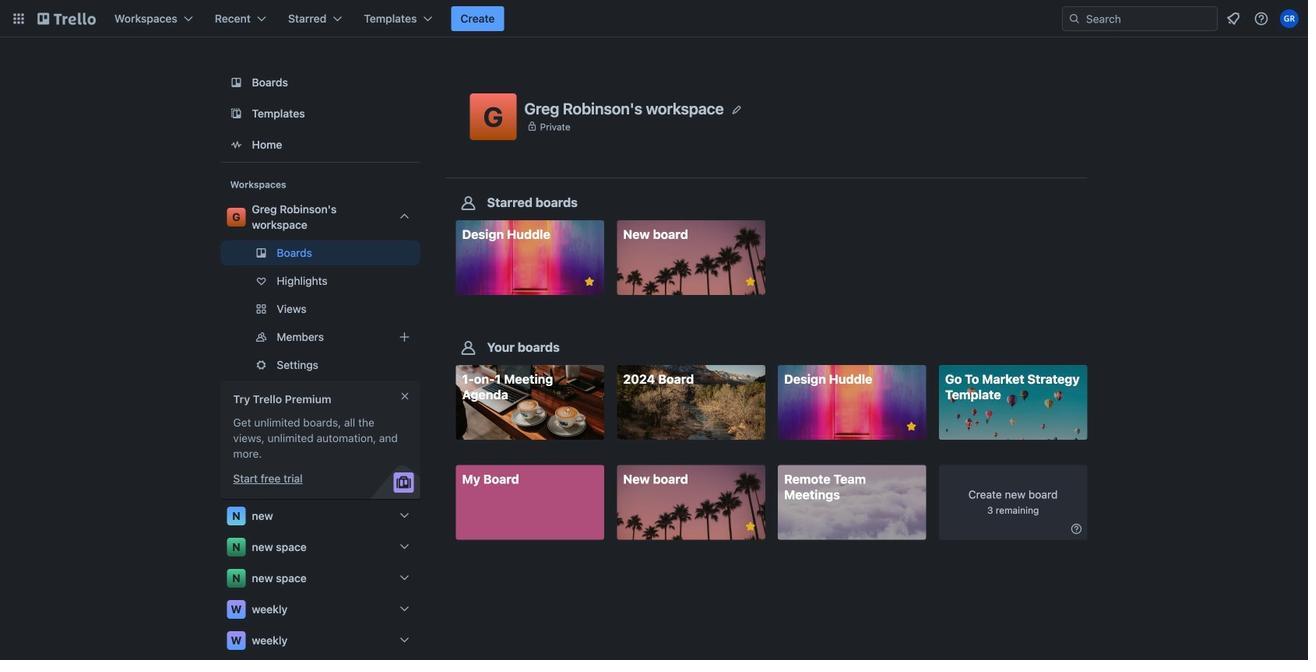 Task type: describe. For each thing, give the bounding box(es) containing it.
1 vertical spatial click to unstar this board. it will be removed from your starred list. image
[[744, 520, 758, 534]]

add image
[[395, 328, 414, 347]]

0 notifications image
[[1224, 9, 1243, 28]]

back to home image
[[37, 6, 96, 31]]

template board image
[[227, 104, 246, 123]]

1 click to unstar this board. it will be removed from your starred list. image from the left
[[583, 275, 597, 289]]

1 horizontal spatial click to unstar this board. it will be removed from your starred list. image
[[905, 420, 919, 434]]

search image
[[1068, 12, 1081, 25]]

greg robinson (gregrobinson96) image
[[1280, 9, 1299, 28]]

primary element
[[0, 0, 1308, 37]]

open information menu image
[[1254, 11, 1269, 26]]



Task type: vqa. For each thing, say whether or not it's contained in the screenshot.
0 NOTIFICATIONS image
yes



Task type: locate. For each thing, give the bounding box(es) containing it.
sm image
[[1069, 521, 1084, 537]]

Search field
[[1062, 6, 1218, 31]]

home image
[[227, 136, 246, 154]]

click to unstar this board. it will be removed from your starred list. image
[[905, 420, 919, 434], [744, 520, 758, 534]]

click to unstar this board. it will be removed from your starred list. image
[[583, 275, 597, 289], [744, 275, 758, 289]]

0 horizontal spatial click to unstar this board. it will be removed from your starred list. image
[[744, 520, 758, 534]]

0 horizontal spatial click to unstar this board. it will be removed from your starred list. image
[[583, 275, 597, 289]]

2 click to unstar this board. it will be removed from your starred list. image from the left
[[744, 275, 758, 289]]

1 horizontal spatial click to unstar this board. it will be removed from your starred list. image
[[744, 275, 758, 289]]

board image
[[227, 73, 246, 92]]

0 vertical spatial click to unstar this board. it will be removed from your starred list. image
[[905, 420, 919, 434]]



